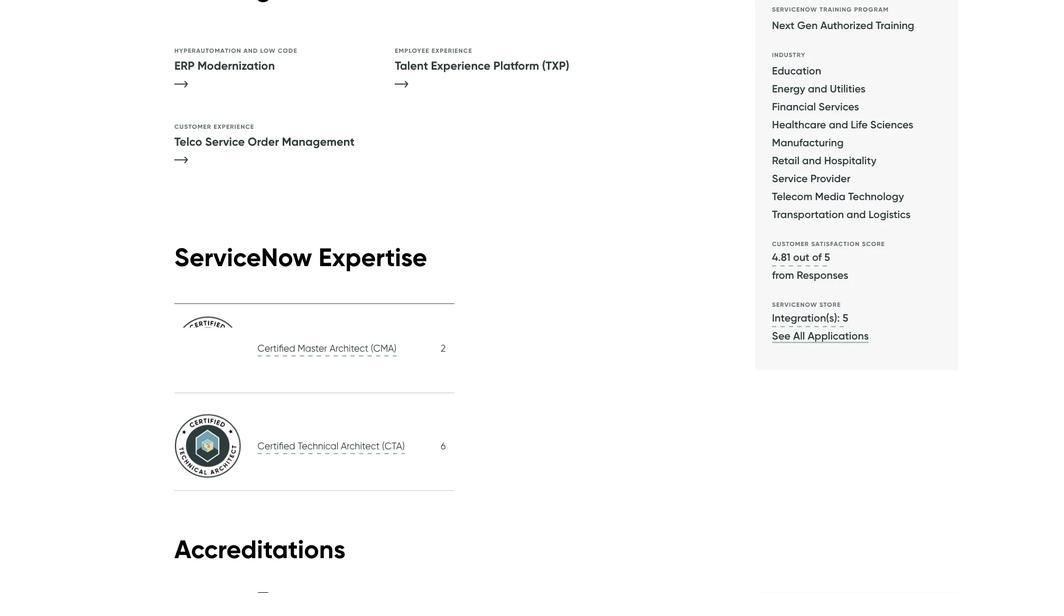Task type: locate. For each thing, give the bounding box(es) containing it.
services
[[819, 100, 859, 113]]

5 inside customer satisfaction score 4.81                out of 5 from                 responses
[[825, 251, 830, 264]]

1 horizontal spatial servicenow
[[772, 301, 818, 309]]

1 vertical spatial experience
[[431, 58, 491, 73]]

technology
[[848, 190, 904, 203]]

architect
[[330, 343, 369, 354], [341, 440, 380, 452]]

and down services
[[829, 118, 848, 131]]

manufacturing
[[772, 136, 844, 149]]

service up telecom
[[772, 172, 808, 185]]

servicenow training program next gen authorized training
[[772, 6, 915, 32]]

customer
[[174, 123, 212, 130], [772, 240, 809, 248]]

2 vertical spatial experience
[[214, 123, 254, 130]]

and left low
[[244, 47, 258, 55]]

platform
[[494, 58, 539, 73]]

servicenow inside servicenow store integration(s): 5 see all applications
[[772, 301, 818, 309]]

and down manufacturing
[[802, 154, 822, 167]]

customer up 4.81
[[772, 240, 809, 248]]

1 vertical spatial service
[[772, 172, 808, 185]]

service right telco
[[205, 134, 245, 149]]

training
[[876, 19, 915, 32]]

modernization
[[198, 58, 275, 73]]

5 up the applications
[[843, 312, 849, 325]]

0 vertical spatial customer
[[174, 123, 212, 130]]

satisfaction
[[811, 240, 860, 248]]

customer for service
[[174, 123, 212, 130]]

0 vertical spatial architect
[[330, 343, 369, 354]]

and down education
[[808, 82, 828, 95]]

media
[[815, 190, 846, 203]]

experience
[[432, 47, 472, 55], [431, 58, 491, 73], [214, 123, 254, 130]]

employee experience talent experience platform (txp)
[[395, 47, 570, 73]]

1 horizontal spatial 5
[[843, 312, 849, 325]]

from
[[772, 269, 794, 282]]

5
[[825, 251, 830, 264], [843, 312, 849, 325]]

1 horizontal spatial customer
[[772, 240, 809, 248]]

master
[[298, 343, 327, 354]]

accreditations
[[174, 534, 346, 566]]

servicenow expertise
[[174, 241, 427, 273]]

employee
[[395, 47, 430, 55]]

of
[[812, 251, 822, 264]]

score
[[862, 240, 885, 248]]

(cma)
[[371, 343, 397, 354]]

servicenow
[[772, 6, 818, 13]]

4.81
[[772, 251, 791, 264]]

transportation
[[772, 208, 844, 221]]

1 vertical spatial certified
[[258, 440, 295, 452]]

program
[[854, 6, 889, 13]]

architect left (cta)
[[341, 440, 380, 452]]

next
[[772, 19, 795, 32]]

0 horizontal spatial customer
[[174, 123, 212, 130]]

experience up order
[[214, 123, 254, 130]]

1 vertical spatial 5
[[843, 312, 849, 325]]

0 vertical spatial 5
[[825, 251, 830, 264]]

0 vertical spatial servicenow
[[174, 241, 312, 273]]

industry education energy and utilities financial services healthcare and life sciences manufacturing retail and hospitality service provider telecom media technology transportation and logistics
[[772, 51, 914, 221]]

experience for talent experience platform (txp)
[[432, 47, 472, 55]]

energy
[[772, 82, 806, 95]]

certified for certified master architect (cma)
[[258, 343, 295, 354]]

architect left (cma)
[[330, 343, 369, 354]]

sciences
[[871, 118, 914, 131]]

hyperautomation
[[174, 47, 241, 55]]

0 vertical spatial service
[[205, 134, 245, 149]]

certified left the technical
[[258, 440, 295, 452]]

certified left the master
[[258, 343, 295, 354]]

certified for certified technical architect (cta)
[[258, 440, 295, 452]]

certified master architect (cma) image
[[175, 317, 241, 380]]

5 right of
[[825, 251, 830, 264]]

0 vertical spatial certified
[[258, 343, 295, 354]]

2 certified from the top
[[258, 440, 295, 452]]

1 horizontal spatial service
[[772, 172, 808, 185]]

logistics
[[869, 208, 911, 221]]

0 horizontal spatial service
[[205, 134, 245, 149]]

applications
[[808, 330, 869, 343]]

1 certified from the top
[[258, 343, 295, 354]]

1 vertical spatial customer
[[772, 240, 809, 248]]

and inside the hyperautomation and low code erp modernization
[[244, 47, 258, 55]]

1 vertical spatial architect
[[341, 440, 380, 452]]

and
[[244, 47, 258, 55], [808, 82, 828, 95], [829, 118, 848, 131], [802, 154, 822, 167], [847, 208, 866, 221]]

financial
[[772, 100, 816, 113]]

0 vertical spatial experience
[[432, 47, 472, 55]]

expertise
[[319, 241, 427, 273]]

customer inside customer satisfaction score 4.81                out of 5 from                 responses
[[772, 240, 809, 248]]

5 inside servicenow store integration(s): 5 see all applications
[[843, 312, 849, 325]]

servicenow
[[174, 241, 312, 273], [772, 301, 818, 309]]

customer inside customer experience telco service order management
[[174, 123, 212, 130]]

certified technical architect (cta) image
[[175, 415, 241, 478]]

telco
[[174, 134, 202, 149]]

certified
[[258, 343, 295, 354], [258, 440, 295, 452]]

utilities
[[830, 82, 866, 95]]

1 vertical spatial servicenow
[[772, 301, 818, 309]]

and down the technology
[[847, 208, 866, 221]]

(cta)
[[382, 440, 405, 452]]

experience right talent
[[431, 58, 491, 73]]

servicenow store integration(s): 5 see all applications
[[772, 301, 869, 343]]

industry
[[772, 51, 806, 59]]

customer experience telco service order management
[[174, 123, 355, 149]]

certified technical architect (cta)
[[258, 440, 405, 452]]

responses
[[797, 269, 849, 282]]

experience right employee
[[432, 47, 472, 55]]

service
[[205, 134, 245, 149], [772, 172, 808, 185]]

0 horizontal spatial 5
[[825, 251, 830, 264]]

experience inside customer experience telco service order management
[[214, 123, 254, 130]]

talent
[[395, 58, 428, 73]]

customer up telco
[[174, 123, 212, 130]]

0 horizontal spatial servicenow
[[174, 241, 312, 273]]

management
[[282, 134, 355, 149]]



Task type: vqa. For each thing, say whether or not it's contained in the screenshot.
to inside Because The World Works With Servicenow, We Have To Make Our Work Experience The Best It Can Be.
no



Task type: describe. For each thing, give the bounding box(es) containing it.
customer for 4.81
[[772, 240, 809, 248]]

life
[[851, 118, 868, 131]]

certified master architect (cma)
[[258, 343, 397, 354]]

2
[[441, 343, 446, 354]]

service inside customer experience telco service order management
[[205, 134, 245, 149]]

low
[[260, 47, 276, 55]]

see
[[772, 330, 791, 343]]

healthcare
[[772, 118, 826, 131]]

education
[[772, 64, 822, 77]]

technical
[[298, 440, 339, 452]]

hospitality
[[824, 154, 877, 167]]

servicenow for servicenow store integration(s): 5 see all applications
[[772, 301, 818, 309]]

code
[[278, 47, 297, 55]]

service inside industry education energy and utilities financial services healthcare and life sciences manufacturing retail and hospitality service provider telecom media technology transportation and logistics
[[772, 172, 808, 185]]

integration(s):
[[772, 312, 840, 325]]

out
[[793, 251, 810, 264]]

customer satisfaction score 4.81                out of 5 from                 responses
[[772, 240, 885, 282]]

retail
[[772, 154, 800, 167]]

provider
[[811, 172, 851, 185]]

training
[[820, 6, 852, 13]]

order
[[248, 134, 279, 149]]

store
[[820, 301, 841, 309]]

see all applications link
[[772, 330, 869, 343]]

architect for (cta)
[[341, 440, 380, 452]]

6
[[441, 440, 446, 452]]

all
[[793, 330, 805, 343]]

hyperautomation and low code erp modernization
[[174, 47, 297, 73]]

architect for (cma)
[[330, 343, 369, 354]]

gen
[[797, 19, 818, 32]]

(txp)
[[542, 58, 570, 73]]

erp
[[174, 58, 195, 73]]

authorized
[[821, 19, 873, 32]]

experience for telco service order management
[[214, 123, 254, 130]]

telecom
[[772, 190, 813, 203]]

servicenow for servicenow expertise
[[174, 241, 312, 273]]



